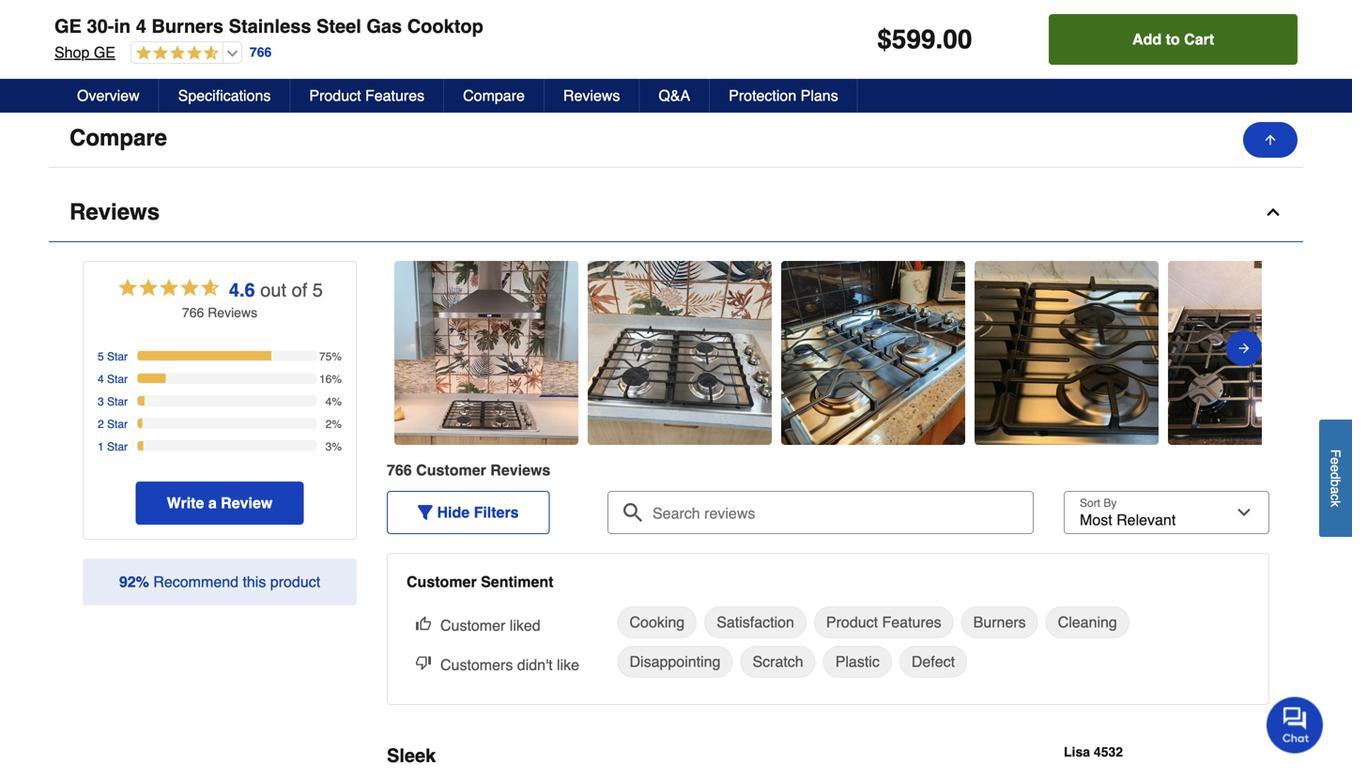 Task type: locate. For each thing, give the bounding box(es) containing it.
1 horizontal spatial 766
[[250, 45, 272, 60]]

didn't
[[517, 656, 553, 674]]

review for 766 customer review s
[[490, 462, 542, 479]]

specifications
[[178, 87, 271, 104]]

2 horizontal spatial 766
[[387, 462, 412, 479]]

1 horizontal spatial compare
[[463, 87, 525, 104]]

92
[[119, 573, 136, 591]]

1 vertical spatial s
[[542, 462, 551, 479]]

766 for 766 customer review s
[[387, 462, 412, 479]]

0 vertical spatial 766
[[250, 45, 272, 60]]

75%
[[319, 350, 342, 363]]

this
[[243, 573, 266, 591]]

compare down overview button
[[69, 125, 167, 151]]

burners button
[[961, 607, 1038, 639]]

0 horizontal spatial product
[[270, 573, 320, 591]]

plastic button
[[823, 646, 892, 678]]

customer up customers
[[440, 617, 506, 634]]

steel
[[316, 15, 361, 37]]

ge up shop
[[54, 15, 82, 37]]

star for 3 star
[[107, 395, 128, 409]]

cooking button
[[617, 607, 697, 639]]

1 vertical spatial reviews
[[69, 199, 160, 225]]

disappointing button
[[617, 646, 733, 678]]

chevron down image
[[1264, 129, 1283, 147]]

product features
[[69, 51, 255, 77], [309, 87, 425, 104]]

s inside 4.6 out of 5 766 review s
[[251, 305, 257, 320]]

features for q&a
[[365, 87, 425, 104]]

features up specifications
[[161, 51, 255, 77]]

product for f e e d b a c k
[[69, 51, 155, 77]]

1 horizontal spatial a
[[1328, 487, 1343, 494]]

protection plans
[[729, 87, 838, 104]]

star
[[107, 350, 128, 363], [107, 373, 128, 386], [107, 395, 128, 409], [107, 418, 128, 431], [107, 440, 128, 454]]

product features for q&a
[[309, 87, 425, 104]]

5 up 4 star
[[98, 350, 104, 363]]

0 vertical spatial a
[[1328, 487, 1343, 494]]

product features down 'burners'
[[69, 51, 255, 77]]

thumb down image
[[416, 656, 431, 671]]

protection
[[729, 87, 797, 104]]

2 vertical spatial 766
[[387, 462, 412, 479]]

cooktop
[[407, 15, 483, 37]]

1 e from the top
[[1328, 457, 1343, 465]]

compare
[[463, 87, 525, 104], [69, 125, 167, 151]]

overview
[[77, 87, 140, 104]]

arrow up image
[[1263, 132, 1278, 147]]

review inside button
[[221, 494, 273, 512]]

5
[[313, 279, 323, 301], [98, 350, 104, 363]]

features
[[882, 614, 942, 631]]

4%
[[326, 395, 342, 409]]

product up "overview"
[[69, 51, 155, 77]]

1 vertical spatial ge
[[94, 44, 115, 61]]

4.6 stars image
[[131, 45, 219, 62], [117, 276, 222, 303]]

4.6 out of 5 766 review s
[[182, 279, 323, 320]]

0 horizontal spatial product features
[[69, 51, 255, 77]]

chevron up image
[[1264, 203, 1283, 222]]

write a review button
[[136, 482, 304, 525]]

star down 5 star
[[107, 373, 128, 386]]

1 horizontal spatial product
[[826, 614, 878, 631]]

0 vertical spatial product
[[270, 573, 320, 591]]

star right 2
[[107, 418, 128, 431]]

product features down gas
[[309, 87, 425, 104]]

a inside button
[[1328, 487, 1343, 494]]

plans
[[801, 87, 838, 104]]

2 vertical spatial review
[[221, 494, 273, 512]]

1 horizontal spatial product
[[309, 87, 361, 104]]

compare button down cooktop on the left top
[[444, 79, 545, 113]]

1 horizontal spatial 5
[[313, 279, 323, 301]]

1 vertical spatial 5
[[98, 350, 104, 363]]

liked
[[510, 617, 541, 634]]

0 horizontal spatial product
[[69, 51, 155, 77]]

1 vertical spatial a
[[208, 494, 217, 512]]

shop
[[54, 44, 90, 61]]

arrow right image
[[1237, 337, 1252, 360]]

shop ge
[[54, 44, 115, 61]]

in
[[114, 15, 131, 37]]

4532
[[1094, 745, 1123, 760]]

1 uploaded image image from the left
[[394, 344, 578, 363]]

3 star from the top
[[107, 395, 128, 409]]

b
[[1328, 479, 1343, 487]]

star for 5 star
[[107, 350, 128, 363]]

1 horizontal spatial 4
[[136, 15, 146, 37]]

hide filters
[[437, 504, 519, 521]]

star up 4 star
[[107, 350, 128, 363]]

1 vertical spatial customer
[[407, 573, 477, 591]]

3 uploaded image image from the left
[[975, 344, 1159, 363]]

review for write a review
[[221, 494, 273, 512]]

a right write
[[208, 494, 217, 512]]

compare for q&a
[[463, 87, 525, 104]]

2 vertical spatial customer
[[440, 617, 506, 634]]

0 horizontal spatial compare
[[69, 125, 167, 151]]

1 vertical spatial review
[[490, 462, 542, 479]]

s
[[251, 305, 257, 320], [542, 462, 551, 479]]

0 horizontal spatial ge
[[54, 15, 82, 37]]

features down gas
[[365, 87, 425, 104]]

0 horizontal spatial a
[[208, 494, 217, 512]]

review right write
[[221, 494, 273, 512]]

customers didn't like
[[440, 656, 579, 674]]

3
[[98, 395, 104, 409]]

reviews
[[563, 87, 620, 104], [69, 199, 160, 225]]

1 vertical spatial product
[[309, 87, 361, 104]]

add to cart
[[1133, 31, 1214, 48]]

1 vertical spatial 766
[[182, 305, 204, 320]]

0 horizontal spatial features
[[161, 51, 255, 77]]

review down 4.6
[[208, 305, 251, 320]]

ge
[[54, 15, 82, 37], [94, 44, 115, 61]]

product
[[69, 51, 155, 77], [309, 87, 361, 104]]

2 uploaded image image from the left
[[588, 344, 772, 363]]

review up filters
[[490, 462, 542, 479]]

disappointing
[[630, 653, 721, 671]]

customer sentiment
[[407, 573, 554, 591]]

1 vertical spatial product
[[826, 614, 878, 631]]

4 up the 3
[[98, 373, 104, 386]]

0 vertical spatial reviews
[[563, 87, 620, 104]]

star right 1 at the bottom left of page
[[107, 440, 128, 454]]

plastic
[[835, 653, 880, 671]]

defect
[[912, 653, 955, 671]]

c
[[1328, 494, 1343, 501]]

5 star from the top
[[107, 440, 128, 454]]

%
[[136, 573, 149, 591]]

4.6 stars image left 4.6
[[117, 276, 222, 303]]

product inside button
[[826, 614, 878, 631]]

f e e d b a c k button
[[1319, 420, 1352, 537]]

4 uploaded image image from the left
[[1168, 344, 1352, 363]]

features for f e e d b a c k
[[161, 51, 255, 77]]

hide
[[437, 504, 470, 521]]

1 star
[[98, 440, 128, 454]]

s down 4.6
[[251, 305, 257, 320]]

burners
[[152, 15, 224, 37]]

e up "b"
[[1328, 465, 1343, 472]]

1 horizontal spatial features
[[365, 87, 425, 104]]

cooking
[[630, 614, 685, 631]]

5 inside 4.6 out of 5 766 review s
[[313, 279, 323, 301]]

0 vertical spatial features
[[161, 51, 255, 77]]

1 vertical spatial features
[[365, 87, 425, 104]]

4 star
[[98, 373, 128, 386]]

love the look image image
[[781, 344, 965, 363]]

customer up thumb up "icon"
[[407, 573, 477, 591]]

ge down "30-" on the left top of page
[[94, 44, 115, 61]]

sentiment
[[481, 573, 554, 591]]

0 horizontal spatial s
[[251, 305, 257, 320]]

0 horizontal spatial reviews
[[69, 199, 160, 225]]

2%
[[326, 418, 342, 431]]

cleaning
[[1058, 614, 1117, 631]]

e up the d
[[1328, 457, 1343, 465]]

0 vertical spatial s
[[251, 305, 257, 320]]

2 star from the top
[[107, 373, 128, 386]]

1 vertical spatial 4
[[98, 373, 104, 386]]

overview button
[[58, 79, 159, 113]]

0 vertical spatial product features
[[69, 51, 255, 77]]

protection plans button
[[710, 79, 858, 113]]

1 vertical spatial product features
[[309, 87, 425, 104]]

30-
[[87, 15, 114, 37]]

1 horizontal spatial product features
[[309, 87, 425, 104]]

uploaded image image
[[394, 344, 578, 363], [588, 344, 772, 363], [975, 344, 1159, 363], [1168, 344, 1352, 363]]

product right this
[[270, 573, 320, 591]]

4 right in
[[136, 15, 146, 37]]

cleaning button
[[1046, 607, 1130, 639]]

0 vertical spatial product
[[69, 51, 155, 77]]

4.6 stars image down 'burners'
[[131, 45, 219, 62]]

3%
[[326, 440, 342, 454]]

add
[[1133, 31, 1162, 48]]

1 star from the top
[[107, 350, 128, 363]]

0 vertical spatial 5
[[313, 279, 323, 301]]

customer up hide
[[416, 462, 486, 479]]

chevron down image
[[1264, 55, 1283, 73]]

compare button
[[444, 79, 545, 113], [49, 109, 1303, 168]]

product up the plastic at the right of page
[[826, 614, 878, 631]]

1 horizontal spatial reviews
[[563, 87, 620, 104]]

ge 30-in 4 burners stainless steel gas cooktop
[[54, 15, 483, 37]]

write a review
[[167, 494, 273, 512]]

2 star
[[98, 418, 128, 431]]

a
[[1328, 487, 1343, 494], [208, 494, 217, 512]]

review
[[208, 305, 251, 320], [490, 462, 542, 479], [221, 494, 273, 512]]

0 vertical spatial compare
[[463, 87, 525, 104]]

4 star from the top
[[107, 418, 128, 431]]

0 vertical spatial 4
[[136, 15, 146, 37]]

compare down cooktop on the left top
[[463, 87, 525, 104]]

write
[[167, 494, 204, 512]]

compare button down q&a
[[49, 109, 1303, 168]]

features
[[161, 51, 255, 77], [365, 87, 425, 104]]

product down steel
[[309, 87, 361, 104]]

a up k at the right
[[1328, 487, 1343, 494]]

s up hide filters button
[[542, 462, 551, 479]]

product
[[270, 573, 320, 591], [826, 614, 878, 631]]

1 vertical spatial compare
[[69, 125, 167, 151]]

1 horizontal spatial s
[[542, 462, 551, 479]]

filters
[[474, 504, 519, 521]]

0 horizontal spatial 766
[[182, 305, 204, 320]]

16%
[[319, 373, 342, 386]]

0 vertical spatial review
[[208, 305, 251, 320]]

star right the 3
[[107, 395, 128, 409]]

.
[[936, 24, 943, 54]]

5 right the "of"
[[313, 279, 323, 301]]

product for q&a
[[309, 87, 361, 104]]

star for 1 star
[[107, 440, 128, 454]]

4
[[136, 15, 146, 37], [98, 373, 104, 386]]



Task type: describe. For each thing, give the bounding box(es) containing it.
product features button for f e e d b a c k
[[49, 35, 1303, 94]]

2
[[98, 418, 104, 431]]

customers
[[440, 656, 513, 674]]

q&a
[[659, 87, 690, 104]]

customer for customer sentiment
[[407, 573, 477, 591]]

star for 2 star
[[107, 418, 128, 431]]

review inside 4.6 out of 5 766 review s
[[208, 305, 251, 320]]

filter image
[[418, 505, 433, 520]]

0 vertical spatial 4.6 stars image
[[131, 45, 219, 62]]

1 vertical spatial 4.6 stars image
[[117, 276, 222, 303]]

product features button for q&a
[[291, 79, 444, 113]]

product features
[[826, 614, 942, 631]]

product features for f e e d b a c k
[[69, 51, 255, 77]]

0 horizontal spatial 4
[[98, 373, 104, 386]]

to
[[1166, 31, 1180, 48]]

star for 4 star
[[107, 373, 128, 386]]

add to cart button
[[1049, 14, 1298, 65]]

specifications button
[[159, 79, 291, 113]]

0 vertical spatial ge
[[54, 15, 82, 37]]

5 star
[[98, 350, 128, 363]]

766 customer review s
[[387, 462, 551, 479]]

chat invite button image
[[1267, 696, 1324, 754]]

$ 599 . 00
[[877, 24, 972, 54]]

satisfaction
[[717, 614, 794, 631]]

599
[[892, 24, 936, 54]]

compare for f e e d b a c k
[[69, 125, 167, 151]]

q&a button
[[640, 79, 710, 113]]

92 % recommend this product
[[119, 573, 320, 591]]

reviews for the bottommost reviews button
[[69, 199, 160, 225]]

k
[[1328, 500, 1343, 507]]

thumb up image
[[416, 616, 431, 631]]

out
[[260, 279, 286, 301]]

satisfaction button
[[704, 607, 807, 639]]

0 vertical spatial reviews button
[[545, 79, 640, 113]]

scratch
[[753, 653, 804, 671]]

cart
[[1184, 31, 1214, 48]]

d
[[1328, 472, 1343, 479]]

a inside button
[[208, 494, 217, 512]]

stainless
[[229, 15, 311, 37]]

defect button
[[899, 646, 967, 678]]

f e e d b a c k
[[1328, 449, 1343, 507]]

hide filters button
[[387, 491, 550, 534]]

4.6
[[229, 279, 255, 301]]

1
[[98, 440, 104, 454]]

Search reviews text field
[[615, 491, 1026, 523]]

of
[[292, 279, 307, 301]]

lisa 4532
[[1064, 745, 1123, 760]]

scratch button
[[740, 646, 816, 678]]

$
[[877, 24, 892, 54]]

customer liked
[[440, 617, 541, 634]]

1 vertical spatial reviews button
[[49, 183, 1303, 242]]

1 horizontal spatial ge
[[94, 44, 115, 61]]

reviews for the topmost reviews button
[[563, 87, 620, 104]]

766 for 766
[[250, 45, 272, 60]]

0 horizontal spatial 5
[[98, 350, 104, 363]]

0 vertical spatial customer
[[416, 462, 486, 479]]

product features button
[[814, 607, 954, 639]]

recommend
[[153, 573, 239, 591]]

compare button for f e e d b a c k
[[49, 109, 1303, 168]]

lisa
[[1064, 745, 1090, 760]]

00
[[943, 24, 972, 54]]

766 inside 4.6 out of 5 766 review s
[[182, 305, 204, 320]]

f
[[1328, 449, 1343, 457]]

customer for customer liked
[[440, 617, 506, 634]]

3 star
[[98, 395, 128, 409]]

compare button for q&a
[[444, 79, 545, 113]]

2 e from the top
[[1328, 465, 1343, 472]]

like
[[557, 656, 579, 674]]

gas
[[367, 15, 402, 37]]

burners
[[973, 614, 1026, 631]]



Task type: vqa. For each thing, say whether or not it's contained in the screenshot.


